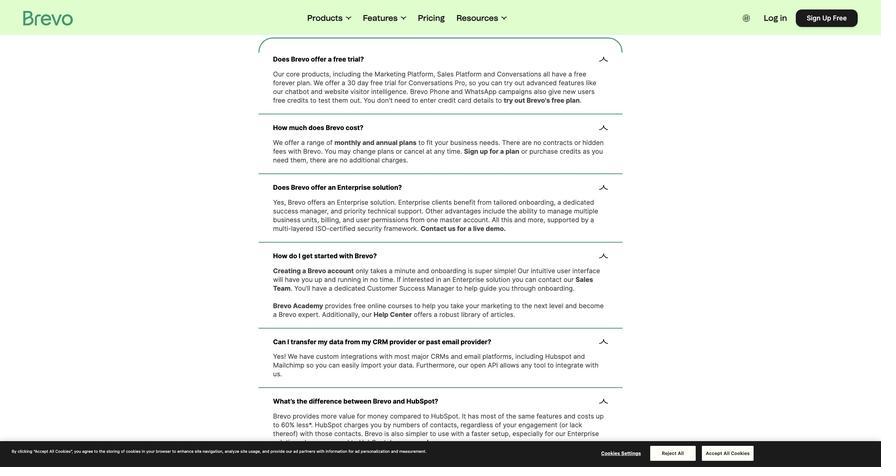 Task type: describe. For each thing, give the bounding box(es) containing it.
to up take
[[457, 284, 463, 292]]

online
[[368, 302, 386, 310]]

to left test
[[310, 97, 317, 104]]

so inside our core products, including the marketing platform, sales platform and conversations all have a free forever plan. we offer a 30 day free trial for conversations pro, so you can try out advanced features like our chatbot and website visitor intelligence. brevo phone and whatsapp campaigns also give new users free credits to test them out.   you don't need to enter credit card details to
[[469, 79, 477, 87]]

in right "cookies"
[[142, 449, 145, 454]]

provides inside the provides free online courses to help you take your marketing to the next level and become a brevo expert. additionally, our
[[325, 302, 352, 310]]

and right crms
[[451, 353, 463, 361]]

2 horizontal spatial from
[[478, 199, 492, 206]]

take
[[451, 302, 464, 310]]

1 vertical spatial more
[[410, 439, 425, 446]]

plan for try out brevo's free plan .
[[566, 97, 580, 104]]

furthermore,
[[417, 362, 457, 369]]

and up interested
[[418, 267, 429, 275]]

to right "browser"
[[172, 449, 176, 454]]

need inside our core products, including the marketing platform, sales platform and conversations all have a free forever plan. we offer a 30 day free trial for conversations pro, so you can try out advanced features like our chatbot and website visitor intelligence. brevo phone and whatsapp campaigns also give new users free credits to test them out.   you don't need to enter credit card details to
[[395, 97, 410, 104]]

running
[[338, 276, 361, 283]]

are inside to fit your business needs. there are no contracts or hidden fees with brevo. you may change plans or cancel at any time.
[[522, 139, 532, 147]]

you up the you'll
[[302, 276, 313, 283]]

offer inside dropdown button
[[311, 184, 327, 191]]

out.
[[350, 97, 362, 104]]

to right agree
[[94, 449, 98, 454]]

yes! we have custom integrations with most major crms and email platforms, including hubspot and mailchimp so you can easily import your data. furthermore, our open api allows any tool to integrate with us.
[[273, 353, 599, 378]]

to right "courses"
[[415, 302, 421, 310]]

reject
[[662, 451, 677, 456]]

creating a brevo account link
[[273, 267, 354, 275]]

so inside yes! we have custom integrations with most major crms and email platforms, including hubspot and mailchimp so you can easily import your data. furthermore, our open api allows any tool to integrate with us.
[[307, 362, 314, 369]]

settings
[[622, 451, 641, 456]]

marketing
[[375, 70, 406, 78]]

0 horizontal spatial more
[[321, 413, 337, 420]]

become
[[579, 302, 604, 310]]

features inside brevo provides more value for money compared to hubspot. it has most of the same features and costs up to 60% less*. hubspot charges you by numbers of contacts, regardless of your engagement (or lack thereof) with those contacts. brevo is also simpler to use with a faster setup, especially for our enterprise solution when compared to hubspot. learn more
[[537, 413, 563, 420]]

0 horizontal spatial hubspot.
[[359, 439, 388, 446]]

sales inside 'sales team'
[[576, 276, 594, 283]]

ability
[[519, 207, 538, 215]]

brevo up we offer a range of monthly and annual plans
[[326, 124, 344, 132]]

products link
[[308, 13, 352, 23]]

and inside the provides free online courses to help you take your marketing to the next level and become a brevo expert. additionally, our
[[566, 302, 577, 310]]

user inside yes, brevo offers an enterprise solution. enterprise clients benefit from tailored onboarding, a dedicated success manager, and priority technical support. other advantages include the ability to manage multiple business units, billing, and user permissions from one master account. all this and more, supported by a multi-layered iso-certified security framework.
[[356, 216, 370, 224]]

free down give
[[552, 97, 565, 104]]

a left robust
[[434, 311, 438, 318]]

manage
[[548, 207, 573, 215]]

for up charges
[[357, 413, 366, 420]]

button image
[[743, 15, 751, 22]]

card
[[458, 97, 472, 104]]

most inside yes! we have custom integrations with most major crms and email platforms, including hubspot and mailchimp so you can easily import your data. furthermore, our open api allows any tool to integrate with us.
[[395, 353, 410, 361]]

a down multiple
[[591, 216, 595, 224]]

and up whatsapp
[[484, 70, 496, 78]]

brevo inside yes, brevo offers an enterprise solution. enterprise clients benefit from tailored onboarding, a dedicated success manager, and priority technical support. other advantages include the ability to manage multiple business units, billing, and user permissions from one master account. all this and more, supported by a multi-layered iso-certified security framework.
[[288, 199, 306, 206]]

offer inside our core products, including the marketing platform, sales platform and conversations all have a free forever plan. we offer a 30 day free trial for conversations pro, so you can try out advanced features like our chatbot and website visitor intelligence. brevo phone and whatsapp campaigns also give new users free credits to test them out.   you don't need to enter credit card details to
[[325, 79, 340, 87]]

what's the difference between brevo and hubspot?
[[273, 398, 439, 405]]

1 vertical spatial try
[[504, 97, 513, 104]]

have inside only takes a minute and onboarding is super simple! our intuitive user interface will have you up and running in no time.   if interested in an enterprise solution you can contact our
[[285, 276, 300, 283]]

how much does brevo cost? button
[[273, 123, 609, 133]]

can for conversations
[[491, 79, 503, 87]]

tailored
[[494, 199, 517, 206]]

here .
[[427, 439, 443, 446]]

in right log
[[781, 13, 788, 23]]

to up articles.
[[514, 302, 521, 310]]

trial?
[[348, 56, 364, 63]]

and inside brevo provides more value for money compared to hubspot. it has most of the same features and costs up to 60% less*. hubspot charges you by numbers of contacts, regardless of your engagement (or lack thereof) with those contacts. brevo is also simpler to use with a faster setup, especially for our enterprise solution when compared to hubspot. learn more
[[564, 413, 576, 420]]

and down learn
[[391, 449, 398, 454]]

hubspot
[[315, 421, 342, 429]]

for right us
[[458, 225, 467, 232]]

fit
[[427, 139, 433, 147]]

1 vertical spatial dedicated
[[335, 284, 366, 292]]

and down account on the bottom
[[324, 276, 336, 283]]

your inside brevo provides more value for money compared to hubspot. it has most of the same features and costs up to 60% less*. hubspot charges you by numbers of contacts, regardless of your engagement (or lack thereof) with those contacts. brevo is also simpler to use with a faster setup, especially for our enterprise solution when compared to hubspot. learn more
[[503, 421, 517, 429]]

for right information
[[349, 449, 354, 454]]

no inside only takes a minute and onboarding is super simple! our intuitive user interface will have you up and running in no time.   if interested in an enterprise solution you can contact our
[[370, 276, 378, 283]]

provider?
[[461, 338, 492, 346]]

0 horizontal spatial we
[[273, 139, 283, 147]]

or left hidden
[[575, 139, 581, 147]]

2 ad from the left
[[355, 449, 360, 454]]

is inside brevo provides more value for money compared to hubspot. it has most of the same features and costs up to 60% less*. hubspot charges you by numbers of contacts, regardless of your engagement (or lack thereof) with those contacts. brevo is also simpler to use with a faster setup, especially for our enterprise solution when compared to hubspot. learn more
[[385, 430, 390, 438]]

to inside yes, brevo offers an enterprise solution. enterprise clients benefit from tailored onboarding, a dedicated success manager, and priority technical support. other advantages include the ability to manage multiple business units, billing, and user permissions from one master account. all this and more, supported by a multi-layered iso-certified security framework.
[[540, 207, 546, 215]]

do
[[289, 252, 297, 260]]

brevo up personalization
[[365, 430, 383, 438]]

out inside our core products, including the marketing platform, sales platform and conversations all have a free forever plan. we offer a 30 day free trial for conversations pro, so you can try out advanced features like our chatbot and website visitor intelligence. brevo phone and whatsapp campaigns also give new users free credits to test them out.   you don't need to enter credit card details to
[[515, 79, 525, 87]]

have inside yes! we have custom integrations with most major crms and email platforms, including hubspot and mailchimp so you can easily import your data. furthermore, our open api allows any tool to integrate with us.
[[300, 353, 314, 361]]

help inside the provides free online courses to help you take your marketing to the next level and become a brevo expert. additionally, our
[[423, 302, 436, 310]]

or purchase credits as you need them, there are no additional charges.
[[273, 148, 604, 164]]

units,
[[303, 216, 319, 224]]

custom
[[316, 353, 339, 361]]

clients
[[432, 199, 452, 206]]

this
[[502, 216, 513, 224]]

free right day
[[371, 79, 383, 87]]

offer inside dropdown button
[[311, 56, 327, 63]]

our core products, including the marketing platform, sales platform and conversations all have a free forever plan. we offer a 30 day free trial for conversations pro, so you can try out advanced features like our chatbot and website visitor intelligence. brevo phone and whatsapp campaigns also give new users free credits to test them out.   you don't need to enter credit card details to
[[273, 70, 597, 104]]

or inside dropdown button
[[418, 338, 425, 346]]

more,
[[528, 216, 546, 224]]

only
[[356, 267, 369, 275]]

a down account on the bottom
[[329, 284, 333, 292]]

between
[[344, 398, 372, 405]]

brevo provides more value for money compared to hubspot. it has most of the same features and costs up to 60% less*. hubspot charges you by numbers of contacts, regardless of your engagement (or lack thereof) with those contacts. brevo is also simpler to use with a faster setup, especially for our enterprise solution when compared to hubspot. learn more
[[273, 413, 604, 446]]

simple!
[[494, 267, 516, 275]]

you up through on the right
[[513, 276, 524, 283]]

a inside the provides free online courses to help you take your marketing to the next level and become a brevo expert. additionally, our
[[273, 311, 277, 318]]

to left 60%
[[273, 421, 280, 429]]

and up billing,
[[331, 207, 342, 215]]

use
[[438, 430, 449, 438]]

a left '30'
[[342, 79, 346, 87]]

how for how do i get started with brevo?
[[273, 252, 288, 260]]

in up manager
[[436, 276, 442, 283]]

priority
[[344, 207, 366, 215]]

how do i get started with brevo? button
[[273, 251, 609, 261]]

is inside only takes a minute and onboarding is super simple! our intuitive user interface will have you up and running in no time.   if interested in an enterprise solution you can contact our
[[468, 267, 473, 275]]

0 vertical spatial up
[[480, 148, 488, 155]]

our inside brevo provides more value for money compared to hubspot. it has most of the same features and costs up to 60% less*. hubspot charges you by numbers of contacts, regardless of your engagement (or lack thereof) with those contacts. brevo is also simpler to use with a faster setup, especially for our enterprise solution when compared to hubspot. learn more
[[556, 430, 566, 438]]

website
[[325, 88, 349, 96]]

1 horizontal spatial .
[[442, 439, 443, 446]]

agree
[[82, 449, 93, 454]]

free inside the provides free online courses to help you take your marketing to the next level and become a brevo expert. additionally, our
[[354, 302, 366, 310]]

brevo up core
[[291, 56, 310, 63]]

for down the engagement
[[545, 430, 554, 438]]

you inside the provides free online courses to help you take your marketing to the next level and become a brevo expert. additionally, our
[[438, 302, 449, 310]]

transfer
[[291, 338, 317, 346]]

what's the difference between brevo and hubspot? button
[[273, 397, 609, 406]]

free down forever
[[273, 97, 286, 104]]

a left range
[[301, 139, 305, 147]]

from inside dropdown button
[[345, 338, 360, 346]]

log in link
[[765, 13, 788, 23]]

we inside our core products, including the marketing platform, sales platform and conversations all have a free forever plan. we offer a 30 day free trial for conversations pro, so you can try out advanced features like our chatbot and website visitor intelligence. brevo phone and whatsapp campaigns also give new users free credits to test them out.   you don't need to enter credit card details to
[[314, 79, 324, 87]]

email inside dropdown button
[[442, 338, 460, 346]]

by inside brevo provides more value for money compared to hubspot. it has most of the same features and costs up to 60% less*. hubspot charges you by numbers of contacts, regardless of your engagement (or lack thereof) with those contacts. brevo is also simpler to use with a faster setup, especially for our enterprise solution when compared to hubspot. learn more
[[384, 421, 391, 429]]

and right usage,
[[263, 449, 270, 454]]

a inside only takes a minute and onboarding is super simple! our intuitive user interface will have you up and running in no time.   if interested in an enterprise solution you can contact our
[[389, 267, 393, 275]]

enter
[[420, 97, 437, 104]]

solution inside brevo provides more value for money compared to hubspot. it has most of the same features and costs up to 60% less*. hubspot charges you by numbers of contacts, regardless of your engagement (or lack thereof) with those contacts. brevo is also simpler to use with a faster setup, especially for our enterprise solution when compared to hubspot. learn more
[[273, 439, 298, 446]]

with up when at the left
[[300, 430, 313, 438]]

brevo.
[[303, 148, 323, 155]]

dedicated inside yes, brevo offers an enterprise solution. enterprise clients benefit from tailored onboarding, a dedicated success manager, and priority technical support. other advantages include the ability to manage multiple business units, billing, and user permissions from one master account. all this and more, supported by a multi-layered iso-certified security framework.
[[564, 199, 595, 206]]

if
[[397, 276, 401, 283]]

platforms,
[[483, 353, 514, 361]]

credit
[[438, 97, 456, 104]]

with inside to fit your business needs. there are no contracts or hidden fees with brevo. you may change plans or cancel at any time.
[[288, 148, 302, 155]]

can for intuitive
[[526, 276, 537, 283]]

cookies
[[126, 449, 141, 454]]

plans inside to fit your business needs. there are no contracts or hidden fees with brevo. you may change plans or cancel at any time.
[[378, 148, 394, 155]]

enterprise inside only takes a minute and onboarding is super simple! our intuitive user interface will have you up and running in no time.   if interested in an enterprise solution you can contact our
[[453, 276, 484, 283]]

faster
[[472, 430, 490, 438]]

solution.
[[371, 199, 397, 206]]

1 vertical spatial from
[[411, 216, 425, 224]]

our inside the provides free online courses to help you take your marketing to the next level and become a brevo expert. additionally, our
[[362, 311, 372, 318]]

does for does brevo offer a free trial?
[[273, 56, 290, 63]]

brevo up 60%
[[273, 413, 291, 420]]

2 cookies from the left
[[732, 451, 750, 456]]

brevo academy link
[[273, 302, 323, 310]]

sign up for a plan
[[464, 148, 520, 155]]

free up like on the right of page
[[574, 70, 587, 78]]

plan.
[[297, 79, 312, 87]]

you inside to fit your business needs. there are no contracts or hidden fees with brevo. you may change plans or cancel at any time.
[[325, 148, 336, 155]]

our inside yes! we have custom integrations with most major crms and email platforms, including hubspot and mailchimp so you can easily import your data. furthermore, our open api allows any tool to integrate with us.
[[459, 362, 469, 369]]

platform,
[[408, 70, 436, 78]]

all right "accept
[[49, 449, 54, 454]]

you inside our core products, including the marketing platform, sales platform and conversations all have a free forever plan. we offer a 30 day free trial for conversations pro, so you can try out advanced features like our chatbot and website visitor intelligence. brevo phone and whatsapp campaigns also give new users free credits to test them out.   you don't need to enter credit card details to
[[478, 79, 490, 87]]

and up 'change'
[[363, 139, 375, 147]]

brevo inside the provides free online courses to help you take your marketing to the next level and become a brevo expert. additionally, our
[[279, 311, 297, 318]]

campaigns
[[499, 88, 532, 96]]

a down there
[[501, 148, 504, 155]]

0 vertical spatial conversations
[[497, 70, 542, 78]]

cookies settings
[[602, 451, 641, 456]]

brevo up money
[[373, 398, 392, 405]]

credits inside our core products, including the marketing platform, sales platform and conversations all have a free forever plan. we offer a 30 day free trial for conversations pro, so you can try out advanced features like our chatbot and website visitor intelligence. brevo phone and whatsapp campaigns also give new users free credits to test them out.   you don't need to enter credit card details to
[[287, 97, 309, 104]]

2 horizontal spatial .
[[580, 97, 582, 104]]

offers for a
[[414, 311, 432, 318]]

offer up fees
[[285, 139, 300, 147]]

success
[[400, 284, 426, 292]]

you right guide
[[499, 284, 510, 292]]

with down can i transfer my data from my crm provider or past email provider?
[[380, 353, 393, 361]]

you inside yes! we have custom integrations with most major crms and email platforms, including hubspot and mailchimp so you can easily import your data. furthermore, our open api allows any tool to integrate with us.
[[316, 362, 327, 369]]

the inside dropdown button
[[297, 398, 308, 405]]

our right provide
[[286, 449, 292, 454]]

the inside brevo provides more value for money compared to hubspot. it has most of the same features and costs up to 60% less*. hubspot charges you by numbers of contacts, regardless of your engagement (or lack thereof) with those contacts. brevo is also simpler to use with a faster setup, especially for our enterprise solution when compared to hubspot. learn more
[[507, 413, 517, 420]]

demo.
[[486, 225, 506, 232]]

most inside brevo provides more value for money compared to hubspot. it has most of the same features and costs up to 60% less*. hubspot charges you by numbers of contacts, regardless of your engagement (or lack thereof) with those contacts. brevo is also simpler to use with a faster setup, especially for our enterprise solution when compared to hubspot. learn more
[[481, 413, 497, 420]]

has
[[468, 413, 479, 420]]

our inside our core products, including the marketing platform, sales platform and conversations all have a free forever plan. we offer a 30 day free trial for conversations pro, so you can try out advanced features like our chatbot and website visitor intelligence. brevo phone and whatsapp campaigns also give new users free credits to test them out.   you don't need to enter credit card details to
[[273, 88, 283, 96]]

a left live
[[468, 225, 472, 232]]

the inside yes, brevo offers an enterprise solution. enterprise clients benefit from tailored onboarding, a dedicated success manager, and priority technical support. other advantages include the ability to manage multiple business units, billing, and user permissions from one master account. all this and more, supported by a multi-layered iso-certified security framework.
[[507, 207, 518, 215]]

you left agree
[[74, 449, 81, 454]]

features
[[363, 13, 398, 23]]

your inside yes! we have custom integrations with most major crms and email platforms, including hubspot and mailchimp so you can easily import your data. furthermore, our open api allows any tool to integrate with us.
[[383, 362, 397, 369]]

your left "browser"
[[146, 449, 155, 454]]

brevo down team
[[273, 302, 292, 310]]

sales team
[[273, 276, 594, 292]]

creating
[[273, 267, 301, 275]]

i inside "dropdown button"
[[299, 252, 301, 260]]

range
[[307, 139, 325, 147]]

i inside dropdown button
[[288, 338, 289, 346]]

your inside the provides free online courses to help you take your marketing to the next level and become a brevo expert. additionally, our
[[466, 302, 480, 310]]

2 site from the left
[[241, 449, 247, 454]]

partners
[[300, 449, 316, 454]]

with right integrate
[[586, 362, 599, 369]]

brevo image
[[23, 11, 73, 26]]

by inside yes, brevo offers an enterprise solution. enterprise clients benefit from tailored onboarding, a dedicated success manager, and priority technical support. other advantages include the ability to manage multiple business units, billing, and user permissions from one master account. all this and more, supported by a multi-layered iso-certified security framework.
[[582, 216, 589, 224]]

yes,
[[273, 199, 286, 206]]

also inside brevo provides more value for money compared to hubspot. it has most of the same features and costs up to 60% less*. hubspot charges you by numbers of contacts, regardless of your engagement (or lack thereof) with those contacts. brevo is also simpler to use with a faster setup, especially for our enterprise solution when compared to hubspot. learn more
[[391, 430, 404, 438]]

no inside to fit your business needs. there are no contracts or hidden fees with brevo. you may change plans or cancel at any time.
[[534, 139, 542, 147]]

supported
[[548, 216, 580, 224]]

billing,
[[321, 216, 341, 224]]

with right partners
[[317, 449, 325, 454]]

brevo inside dropdown button
[[291, 184, 310, 191]]

all inside yes, brevo offers an enterprise solution. enterprise clients benefit from tailored onboarding, a dedicated success manager, and priority technical support. other advantages include the ability to manage multiple business units, billing, and user permissions from one master account. all this and more, supported by a multi-layered iso-certified security framework.
[[492, 216, 500, 224]]

and up integrate
[[574, 353, 585, 361]]

super
[[475, 267, 493, 275]]

enterprise inside brevo provides more value for money compared to hubspot. it has most of the same features and costs up to 60% less*. hubspot charges you by numbers of contacts, regardless of your engagement (or lack thereof) with those contacts. brevo is also simpler to use with a faster setup, especially for our enterprise solution when compared to hubspot. learn more
[[568, 430, 599, 438]]

advantages
[[445, 207, 481, 215]]

you inside our core products, including the marketing platform, sales platform and conversations all have a free forever plan. we offer a 30 day free trial for conversations pro, so you can try out advanced features like our chatbot and website visitor intelligence. brevo phone and whatsapp campaigns also give new users free credits to test them out.   you don't need to enter credit card details to
[[364, 97, 375, 104]]

articles.
[[491, 311, 516, 318]]

a down get
[[303, 267, 306, 275]]

business inside yes, brevo offers an enterprise solution. enterprise clients benefit from tailored onboarding, a dedicated success manager, and priority technical support. other advantages include the ability to manage multiple business units, billing, and user permissions from one master account. all this and more, supported by a multi-layered iso-certified security framework.
[[273, 216, 301, 224]]

multi-
[[273, 225, 291, 232]]

0 horizontal spatial compared
[[318, 439, 349, 446]]

we inside yes! we have custom integrations with most major crms and email platforms, including hubspot and mailchimp so you can easily import your data. furthermore, our open api allows any tool to integrate with us.
[[288, 353, 298, 361]]

thereof)
[[273, 430, 298, 438]]

analyze
[[225, 449, 239, 454]]

to right details
[[496, 97, 502, 104]]

and down "pro,"
[[452, 88, 463, 96]]

less*.
[[297, 421, 313, 429]]

marketing
[[482, 302, 512, 310]]

with right use
[[451, 430, 464, 438]]

business inside to fit your business needs. there are no contracts or hidden fees with brevo. you may change plans or cancel at any time.
[[451, 139, 478, 147]]

integrate
[[556, 362, 584, 369]]

benefit
[[454, 199, 476, 206]]

money
[[368, 413, 388, 420]]

(or
[[560, 421, 568, 429]]

import
[[361, 362, 382, 369]]

here
[[427, 439, 442, 446]]



Task type: vqa. For each thing, say whether or not it's contained in the screenshot.
Brevo?
yes



Task type: locate. For each thing, give the bounding box(es) containing it.
1 vertical spatial can
[[526, 276, 537, 283]]

1 vertical spatial plans
[[378, 148, 394, 155]]

how inside "dropdown button"
[[273, 252, 288, 260]]

. down users
[[580, 97, 582, 104]]

ad left partners
[[294, 449, 298, 454]]

1 horizontal spatial can
[[491, 79, 503, 87]]

email up open
[[465, 353, 481, 361]]

sign inside button
[[807, 14, 821, 22]]

you down custom
[[316, 362, 327, 369]]

sales
[[437, 70, 454, 78], [576, 276, 594, 283]]

all inside button
[[724, 451, 730, 456]]

offers for an
[[308, 199, 326, 206]]

onboarding
[[431, 267, 466, 275]]

2 vertical spatial an
[[443, 276, 451, 283]]

user
[[356, 216, 370, 224], [558, 267, 571, 275]]

1 horizontal spatial site
[[241, 449, 247, 454]]

our up onboarding.
[[564, 276, 574, 283]]

brevo inside our core products, including the marketing platform, sales platform and conversations all have a free forever plan. we offer a 30 day free trial for conversations pro, so you can try out advanced features like our chatbot and website visitor intelligence. brevo phone and whatsapp campaigns also give new users free credits to test them out.   you don't need to enter credit card details to
[[411, 88, 428, 96]]

a inside brevo provides more value for money compared to hubspot. it has most of the same features and costs up to 60% less*. hubspot charges you by numbers of contacts, regardless of your engagement (or lack thereof) with those contacts. brevo is also simpler to use with a faster setup, especially for our enterprise solution when compared to hubspot. learn more
[[466, 430, 470, 438]]

1 vertical spatial i
[[288, 338, 289, 346]]

1 vertical spatial so
[[307, 362, 314, 369]]

you down visitor
[[364, 97, 375, 104]]

you inside "or purchase credits as you need them, there are no additional charges."
[[592, 148, 604, 155]]

the right what's
[[297, 398, 308, 405]]

1 horizontal spatial compared
[[390, 413, 421, 420]]

offer
[[311, 56, 327, 63], [325, 79, 340, 87], [285, 139, 300, 147], [311, 184, 327, 191]]

takes
[[371, 267, 387, 275]]

0 horizontal spatial i
[[288, 338, 289, 346]]

free inside "does brevo offer a free trial?" dropdown button
[[334, 56, 346, 63]]

to down hubspot?
[[423, 413, 430, 420]]

2 vertical spatial up
[[596, 413, 604, 420]]

1 vertical spatial out
[[515, 97, 526, 104]]

time. inside to fit your business needs. there are no contracts or hidden fees with brevo. you may change plans or cancel at any time.
[[447, 148, 463, 155]]

enterprise inside dropdown button
[[338, 184, 371, 191]]

0 vertical spatial sign
[[807, 14, 821, 22]]

have inside our core products, including the marketing platform, sales platform and conversations all have a free forever plan. we offer a 30 day free trial for conversations pro, so you can try out advanced features like our chatbot and website visitor intelligence. brevo phone and whatsapp campaigns also give new users free credits to test them out.   you don't need to enter credit card details to
[[552, 70, 567, 78]]

i
[[299, 252, 301, 260], [288, 338, 289, 346]]

to down the onboarding,
[[540, 207, 546, 215]]

visitor
[[351, 88, 370, 96]]

cookies
[[602, 451, 621, 456], [732, 451, 750, 456]]

a down brevo academy link
[[273, 311, 277, 318]]

does brevo offer a free trial? button
[[273, 55, 609, 64]]

or left purchase
[[522, 148, 528, 155]]

can inside only takes a minute and onboarding is super simple! our intuitive user interface will have you up and running in no time.   if interested in an enterprise solution you can contact our
[[526, 276, 537, 283]]

most up 'data.'
[[395, 353, 410, 361]]

provides inside brevo provides more value for money compared to hubspot. it has most of the same features and costs up to 60% less*. hubspot charges you by numbers of contacts, regardless of your engagement (or lack thereof) with those contacts. brevo is also simpler to use with a faster setup, especially for our enterprise solution when compared to hubspot. learn more
[[293, 413, 320, 420]]

is down money
[[385, 430, 390, 438]]

by
[[582, 216, 589, 224], [384, 421, 391, 429]]

2 my from the left
[[362, 338, 372, 346]]

cookies right accept
[[732, 451, 750, 456]]

0 vertical spatial any
[[434, 148, 445, 155]]

1 vertical spatial our
[[518, 267, 529, 275]]

brevo
[[291, 56, 310, 63], [411, 88, 428, 96], [326, 124, 344, 132], [291, 184, 310, 191], [288, 199, 306, 206], [308, 267, 326, 275], [273, 302, 292, 310], [279, 311, 297, 318], [373, 398, 392, 405], [273, 413, 291, 420], [365, 430, 383, 438]]

1 horizontal spatial user
[[558, 267, 571, 275]]

0 horizontal spatial up
[[315, 276, 323, 283]]

the left storing in the bottom of the page
[[99, 449, 105, 454]]

technical
[[368, 207, 396, 215]]

2 does from the top
[[273, 184, 290, 191]]

creating a brevo account
[[273, 267, 354, 275]]

email inside yes! we have custom integrations with most major crms and email platforms, including hubspot and mailchimp so you can easily import your data. furthermore, our open api allows any tool to integrate with us.
[[465, 353, 481, 361]]

a up the manage
[[558, 199, 562, 206]]

0 vertical spatial from
[[478, 199, 492, 206]]

0 horizontal spatial ad
[[294, 449, 298, 454]]

1 cookies from the left
[[602, 451, 621, 456]]

try down campaigns
[[504, 97, 513, 104]]

0 vertical spatial including
[[333, 70, 361, 78]]

live
[[473, 225, 485, 232]]

are inside "or purchase credits as you need them, there are no additional charges."
[[328, 156, 338, 164]]

tool
[[534, 362, 546, 369]]

a up "products," on the top left of the page
[[328, 56, 332, 63]]

an inside only takes a minute and onboarding is super simple! our intuitive user interface will have you up and running in no time.   if interested in an enterprise solution you can contact our
[[443, 276, 451, 283]]

no inside "or purchase credits as you need them, there are no additional charges."
[[340, 156, 348, 164]]

out
[[515, 79, 525, 87], [515, 97, 526, 104]]

crm
[[373, 338, 388, 346]]

for
[[398, 79, 407, 87], [490, 148, 499, 155], [458, 225, 467, 232], [357, 413, 366, 420], [545, 430, 554, 438], [349, 449, 354, 454]]

1 vertical spatial how
[[273, 252, 288, 260]]

you
[[364, 97, 375, 104], [325, 148, 336, 155]]

help up help center offers a robust library of articles.
[[423, 302, 436, 310]]

account
[[328, 267, 354, 275]]

can inside yes! we have custom integrations with most major crms and email platforms, including hubspot and mailchimp so you can easily import your data. furthermore, our open api allows any tool to integrate with us.
[[329, 362, 340, 369]]

level
[[550, 302, 564, 310]]

0 vertical spatial features
[[559, 79, 585, 87]]

most
[[395, 353, 410, 361], [481, 413, 497, 420]]

and inside dropdown button
[[393, 398, 405, 405]]

0 vertical spatial user
[[356, 216, 370, 224]]

are right there
[[522, 139, 532, 147]]

an
[[328, 184, 336, 191], [328, 199, 335, 206], [443, 276, 451, 283]]

our down the online
[[362, 311, 372, 318]]

in down only
[[363, 276, 369, 283]]

engagement
[[519, 421, 558, 429]]

1 vertical spatial is
[[385, 430, 390, 438]]

how for how much does brevo cost?
[[273, 124, 288, 132]]

an for offer
[[328, 184, 336, 191]]

1 horizontal spatial dedicated
[[564, 199, 595, 206]]

or
[[575, 139, 581, 147], [396, 148, 403, 155], [522, 148, 528, 155], [418, 338, 425, 346]]

1 horizontal spatial you
[[364, 97, 375, 104]]

1 how from the top
[[273, 124, 288, 132]]

0 horizontal spatial including
[[333, 70, 361, 78]]

trial
[[385, 79, 397, 87]]

1 ad from the left
[[294, 449, 298, 454]]

plan down new
[[566, 97, 580, 104]]

0 horizontal spatial business
[[273, 216, 301, 224]]

1 horizontal spatial help
[[465, 284, 478, 292]]

user inside only takes a minute and onboarding is super simple! our intuitive user interface will have you up and running in no time.   if interested in an enterprise solution you can contact our
[[558, 267, 571, 275]]

open
[[471, 362, 486, 369]]

plan for sign up for a plan
[[506, 148, 520, 155]]

1 horizontal spatial sign
[[807, 14, 821, 22]]

2 horizontal spatial we
[[314, 79, 324, 87]]

a up new
[[569, 70, 573, 78]]

1 site from the left
[[195, 449, 202, 454]]

including inside yes! we have custom integrations with most major crms and email platforms, including hubspot and mailchimp so you can easily import your data. furthermore, our open api allows any tool to integrate with us.
[[516, 353, 544, 361]]

plans down annual in the left of the page
[[378, 148, 394, 155]]

1 vertical spatial by
[[384, 421, 391, 429]]

try
[[505, 79, 513, 87], [504, 97, 513, 104]]

offers up manager,
[[308, 199, 326, 206]]

0 horizontal spatial user
[[356, 216, 370, 224]]

including up tool
[[516, 353, 544, 361]]

a inside dropdown button
[[328, 56, 332, 63]]

0 vertical spatial try
[[505, 79, 513, 87]]

our inside only takes a minute and onboarding is super simple! our intuitive user interface will have you up and running in no time.   if interested in an enterprise solution you can contact our
[[518, 267, 529, 275]]

solution
[[486, 276, 511, 283], [273, 439, 298, 446]]

our up through on the right
[[518, 267, 529, 275]]

them,
[[291, 156, 308, 164]]

our down forever
[[273, 88, 283, 96]]

1 vertical spatial up
[[315, 276, 323, 283]]

to
[[310, 97, 317, 104], [412, 97, 418, 104], [496, 97, 502, 104], [419, 139, 425, 147], [540, 207, 546, 215], [457, 284, 463, 292], [415, 302, 421, 310], [514, 302, 521, 310], [548, 362, 554, 369], [423, 413, 430, 420], [273, 421, 280, 429], [430, 430, 437, 438], [351, 439, 358, 446], [94, 449, 98, 454], [172, 449, 176, 454]]

an down onboarding
[[443, 276, 451, 283]]

1 horizontal spatial hubspot.
[[431, 413, 460, 420]]

email
[[442, 338, 460, 346], [465, 353, 481, 361]]

you up whatsapp
[[478, 79, 490, 87]]

0 vertical spatial does
[[273, 56, 290, 63]]

also up learn
[[391, 430, 404, 438]]

pricing
[[418, 13, 445, 23]]

by down money
[[384, 421, 391, 429]]

any inside to fit your business needs. there are no contracts or hidden fees with brevo. you may change plans or cancel at any time.
[[434, 148, 445, 155]]

1 vertical spatial no
[[340, 156, 348, 164]]

2 how from the top
[[273, 252, 288, 260]]

credits inside "or purchase credits as you need them, there are no additional charges."
[[560, 148, 581, 155]]

1 does from the top
[[273, 56, 290, 63]]

any
[[434, 148, 445, 155], [521, 362, 533, 369]]

we down "products," on the top left of the page
[[314, 79, 324, 87]]

2 vertical spatial can
[[329, 362, 340, 369]]

an inside yes, brevo offers an enterprise solution. enterprise clients benefit from tailored onboarding, a dedicated success manager, and priority technical support. other advantages include the ability to manage multiple business units, billing, and user permissions from one master account. all this and more, supported by a multi-layered iso-certified security framework.
[[328, 199, 335, 206]]

how left do at the bottom of the page
[[273, 252, 288, 260]]

2 vertical spatial no
[[370, 276, 378, 283]]

can inside our core products, including the marketing platform, sales platform and conversations all have a free forever plan. we offer a 30 day free trial for conversations pro, so you can try out advanced features like our chatbot and website visitor intelligence. brevo phone and whatsapp campaigns also give new users free credits to test them out.   you don't need to enter credit card details to
[[491, 79, 503, 87]]

and down ability
[[515, 216, 526, 224]]

measurement.
[[400, 449, 427, 454]]

1 vertical spatial .
[[291, 284, 293, 292]]

have right all at the right
[[552, 70, 567, 78]]

center
[[390, 311, 412, 318]]

plans up cancel
[[399, 139, 417, 147]]

is
[[468, 267, 473, 275], [385, 430, 390, 438]]

1 vertical spatial hubspot.
[[359, 439, 388, 446]]

including inside our core products, including the marketing platform, sales platform and conversations all have a free forever plan. we offer a 30 day free trial for conversations pro, so you can try out advanced features like our chatbot and website visitor intelligence. brevo phone and whatsapp campaigns also give new users free credits to test them out.   you don't need to enter credit card details to
[[333, 70, 361, 78]]

does for does brevo offer an enterprise solution?
[[273, 184, 290, 191]]

are
[[522, 139, 532, 147], [328, 156, 338, 164]]

2 horizontal spatial can
[[526, 276, 537, 283]]

2 vertical spatial .
[[442, 439, 443, 446]]

1 vertical spatial email
[[465, 353, 481, 361]]

onboarding,
[[519, 199, 556, 206]]

our inside only takes a minute and onboarding is super simple! our intuitive user interface will have you up and running in no time.   if interested in an enterprise solution you can contact our
[[564, 276, 574, 283]]

features up the engagement
[[537, 413, 563, 420]]

an for offers
[[328, 199, 335, 206]]

api
[[488, 362, 498, 369]]

0 vertical spatial time.
[[447, 148, 463, 155]]

mailchimp
[[273, 362, 305, 369]]

clicking
[[18, 449, 32, 454]]

try inside our core products, including the marketing platform, sales platform and conversations all have a free forever plan. we offer a 30 day free trial for conversations pro, so you can try out advanced features like our chatbot and website visitor intelligence. brevo phone and whatsapp campaigns also give new users free credits to test them out.   you don't need to enter credit card details to
[[505, 79, 513, 87]]

will
[[273, 276, 283, 283]]

and up certified
[[343, 216, 355, 224]]

test
[[319, 97, 331, 104]]

0 vertical spatial out
[[515, 79, 525, 87]]

how inside dropdown button
[[273, 124, 288, 132]]

1 vertical spatial also
[[391, 430, 404, 438]]

30
[[348, 79, 356, 87]]

0 vertical spatial dedicated
[[564, 199, 595, 206]]

brevo down how do i get started with brevo?
[[308, 267, 326, 275]]

most up regardless
[[481, 413, 497, 420]]

the left next
[[522, 302, 533, 310]]

you inside brevo provides more value for money compared to hubspot. it has most of the same features and costs up to 60% less*. hubspot charges you by numbers of contacts, regardless of your engagement (or lack thereof) with those contacts. brevo is also simpler to use with a faster setup, especially for our enterprise solution when compared to hubspot. learn more
[[371, 421, 382, 429]]

0 horizontal spatial site
[[195, 449, 202, 454]]

does
[[273, 56, 290, 63], [273, 184, 290, 191]]

1 horizontal spatial plans
[[399, 139, 417, 147]]

of
[[327, 139, 333, 147], [483, 311, 489, 318], [498, 413, 505, 420], [422, 421, 429, 429], [495, 421, 502, 429], [121, 449, 125, 454]]

0 horizontal spatial conversations
[[409, 79, 453, 87]]

0 vertical spatial so
[[469, 79, 477, 87]]

costs
[[578, 413, 595, 420]]

contact us for a live demo.
[[421, 225, 506, 232]]

sales inside our core products, including the marketing platform, sales platform and conversations all have a free forever plan. we offer a 30 day free trial for conversations pro, so you can try out advanced features like our chatbot and website visitor intelligence. brevo phone and whatsapp campaigns also give new users free credits to test them out.   you don't need to enter credit card details to
[[437, 70, 454, 78]]

does inside dropdown button
[[273, 56, 290, 63]]

0 horizontal spatial provides
[[293, 413, 320, 420]]

0 vertical spatial an
[[328, 184, 336, 191]]

"accept
[[33, 449, 48, 454]]

cookies",
[[55, 449, 73, 454]]

an inside dropdown button
[[328, 184, 336, 191]]

solution inside only takes a minute and onboarding is super simple! our intuitive user interface will have you up and running in no time.   if interested in an enterprise solution you can contact our
[[486, 276, 511, 283]]

here link
[[427, 439, 442, 446]]

brevo down brevo academy link
[[279, 311, 297, 318]]

1 vertical spatial help
[[423, 302, 436, 310]]

how much does brevo cost?
[[273, 124, 364, 132]]

for down needs.
[[490, 148, 499, 155]]

help
[[374, 311, 389, 318]]

plan down there
[[506, 148, 520, 155]]

with inside "dropdown button"
[[339, 252, 354, 260]]

0 horizontal spatial you
[[325, 148, 336, 155]]

0 vertical spatial are
[[522, 139, 532, 147]]

need inside "or purchase credits as you need them, there are no additional charges."
[[273, 156, 289, 164]]

up inside brevo provides more value for money compared to hubspot. it has most of the same features and costs up to 60% less*. hubspot charges you by numbers of contacts, regardless of your engagement (or lack thereof) with those contacts. brevo is also simpler to use with a faster setup, especially for our enterprise solution when compared to hubspot. learn more
[[596, 413, 604, 420]]

0 horizontal spatial .
[[291, 284, 293, 292]]

2 out from the top
[[515, 97, 526, 104]]

have down transfer
[[300, 353, 314, 361]]

onboarding.
[[538, 284, 575, 292]]

you down money
[[371, 421, 382, 429]]

0 horizontal spatial our
[[273, 70, 285, 78]]

time. right at
[[447, 148, 463, 155]]

include
[[483, 207, 506, 215]]

0 horizontal spatial are
[[328, 156, 338, 164]]

through
[[512, 284, 536, 292]]

time. up customer
[[380, 276, 395, 283]]

your inside to fit your business needs. there are no contracts or hidden fees with brevo. you may change plans or cancel at any time.
[[435, 139, 449, 147]]

to left enter
[[412, 97, 418, 104]]

our inside our core products, including the marketing platform, sales platform and conversations all have a free forever plan. we offer a 30 day free trial for conversations pro, so you can try out advanced features like our chatbot and website visitor intelligence. brevo phone and whatsapp campaigns also give new users free credits to test them out.   you don't need to enter credit card details to
[[273, 70, 285, 78]]

0 horizontal spatial plan
[[506, 148, 520, 155]]

1 horizontal spatial are
[[522, 139, 532, 147]]

sign for sign up free
[[807, 14, 821, 22]]

you down hidden
[[592, 148, 604, 155]]

difference
[[309, 398, 342, 405]]

1 vertical spatial business
[[273, 216, 301, 224]]

charges
[[344, 421, 369, 429]]

1 vertical spatial sign
[[464, 148, 479, 155]]

1 vertical spatial you
[[325, 148, 336, 155]]

layered
[[291, 225, 314, 232]]

business down success
[[273, 216, 301, 224]]

0 vertical spatial our
[[273, 70, 285, 78]]

compared up the numbers
[[390, 413, 421, 420]]

up right costs
[[596, 413, 604, 420]]

1 vertical spatial credits
[[560, 148, 581, 155]]

0 vertical spatial can
[[491, 79, 503, 87]]

when
[[300, 439, 316, 446]]

we
[[314, 79, 324, 87], [273, 139, 283, 147], [288, 353, 298, 361]]

0 vertical spatial offers
[[308, 199, 326, 206]]

sales team link
[[273, 276, 594, 292]]

are right the there
[[328, 156, 338, 164]]

1 horizontal spatial more
[[410, 439, 425, 446]]

1 horizontal spatial any
[[521, 362, 533, 369]]

1 horizontal spatial need
[[395, 97, 410, 104]]

we offer a range of monthly and annual plans
[[273, 139, 417, 147]]

to down contacts.
[[351, 439, 358, 446]]

0 horizontal spatial sign
[[464, 148, 479, 155]]

1 horizontal spatial conversations
[[497, 70, 542, 78]]

also inside our core products, including the marketing platform, sales platform and conversations all have a free forever plan. we offer a 30 day free trial for conversations pro, so you can try out advanced features like our chatbot and website visitor intelligence. brevo phone and whatsapp campaigns also give new users free credits to test them out.   you don't need to enter credit card details to
[[534, 88, 547, 96]]

2 horizontal spatial no
[[534, 139, 542, 147]]

0 horizontal spatial solution
[[273, 439, 298, 446]]

1 horizontal spatial i
[[299, 252, 301, 260]]

time. inside only takes a minute and onboarding is super simple! our intuitive user interface will have you up and running in no time.   if interested in an enterprise solution you can contact our
[[380, 276, 395, 283]]

conversations up the phone
[[409, 79, 453, 87]]

products
[[308, 13, 343, 23]]

0 horizontal spatial any
[[434, 148, 445, 155]]

does up yes,
[[273, 184, 290, 191]]

for inside our core products, including the marketing platform, sales platform and conversations all have a free forever plan. we offer a 30 day free trial for conversations pro, so you can try out advanced features like our chatbot and website visitor intelligence. brevo phone and whatsapp campaigns also give new users free credits to test them out.   you don't need to enter credit card details to
[[398, 79, 407, 87]]

1 horizontal spatial so
[[469, 79, 477, 87]]

to inside yes! we have custom integrations with most major crms and email platforms, including hubspot and mailchimp so you can easily import your data. furthermore, our open api allows any tool to integrate with us.
[[548, 362, 554, 369]]

an up manager,
[[328, 184, 336, 191]]

0 horizontal spatial also
[[391, 430, 404, 438]]

offers right center
[[414, 311, 432, 318]]

0 horizontal spatial most
[[395, 353, 410, 361]]

is left super
[[468, 267, 473, 275]]

regardless
[[461, 421, 493, 429]]

. you'll have a dedicated customer success manager to help guide you through onboarding.
[[291, 284, 575, 292]]

1 horizontal spatial from
[[411, 216, 425, 224]]

credits down 'chatbot'
[[287, 97, 309, 104]]

intuitive
[[531, 267, 556, 275]]

business
[[451, 139, 478, 147], [273, 216, 301, 224]]

to inside to fit your business needs. there are no contracts or hidden fees with brevo. you may change plans or cancel at any time.
[[419, 139, 425, 147]]

1 vertical spatial provides
[[293, 413, 320, 420]]

up down creating a brevo account
[[315, 276, 323, 283]]

have right the you'll
[[312, 284, 327, 292]]

framework.
[[384, 225, 419, 232]]

our up forever
[[273, 70, 285, 78]]

to left the fit
[[419, 139, 425, 147]]

additionally,
[[322, 311, 360, 318]]

my left crm
[[362, 338, 372, 346]]

0 vertical spatial plans
[[399, 139, 417, 147]]

more up hubspot
[[321, 413, 337, 420]]

allows
[[500, 362, 520, 369]]

value
[[339, 413, 355, 420]]

enterprise
[[338, 184, 371, 191], [337, 199, 369, 206], [399, 199, 430, 206], [453, 276, 484, 283], [568, 430, 599, 438]]

your right the fit
[[435, 139, 449, 147]]

conversations up campaigns
[[497, 70, 542, 78]]

1 my from the left
[[318, 338, 328, 346]]

day
[[358, 79, 369, 87]]

all inside button
[[678, 451, 684, 456]]

1 horizontal spatial also
[[534, 88, 547, 96]]

0 vertical spatial solution
[[486, 276, 511, 283]]

any right at
[[434, 148, 445, 155]]

1 vertical spatial sales
[[576, 276, 594, 283]]

features inside our core products, including the marketing platform, sales platform and conversations all have a free forever plan. we offer a 30 day free trial for conversations pro, so you can try out advanced features like our chatbot and website visitor intelligence. brevo phone and whatsapp campaigns also give new users free credits to test them out.   you don't need to enter credit card details to
[[559, 79, 585, 87]]

0 vertical spatial i
[[299, 252, 301, 260]]

0 horizontal spatial cookies
[[602, 451, 621, 456]]

with up account on the bottom
[[339, 252, 354, 260]]

. left the you'll
[[291, 284, 293, 292]]

sign for sign up for a plan
[[464, 148, 479, 155]]

a right takes
[[389, 267, 393, 275]]

0 horizontal spatial so
[[307, 362, 314, 369]]

all right reject
[[678, 451, 684, 456]]

account.
[[464, 216, 490, 224]]

phone
[[430, 88, 450, 96]]

simpler
[[406, 430, 428, 438]]

your left 'data.'
[[383, 362, 397, 369]]

and up test
[[311, 88, 323, 96]]

up
[[823, 14, 832, 22]]

it
[[462, 413, 466, 420]]

or up charges.
[[396, 148, 403, 155]]

1 vertical spatial we
[[273, 139, 283, 147]]

solution down simple!
[[486, 276, 511, 283]]

1 vertical spatial are
[[328, 156, 338, 164]]

cancel
[[404, 148, 425, 155]]

major
[[412, 353, 429, 361]]

0 horizontal spatial from
[[345, 338, 360, 346]]

up
[[480, 148, 488, 155], [315, 276, 323, 283], [596, 413, 604, 420]]

features up new
[[559, 79, 585, 87]]

the inside our core products, including the marketing platform, sales platform and conversations all have a free forever plan. we offer a 30 day free trial for conversations pro, so you can try out advanced features like our chatbot and website visitor intelligence. brevo phone and whatsapp campaigns also give new users free credits to test them out.   you don't need to enter credit card details to
[[363, 70, 373, 78]]

0 horizontal spatial need
[[273, 156, 289, 164]]

1 out from the top
[[515, 79, 525, 87]]

any inside yes! we have custom integrations with most major crms and email platforms, including hubspot and mailchimp so you can easily import your data. furthermore, our open api allows any tool to integrate with us.
[[521, 362, 533, 369]]

or inside "or purchase credits as you need them, there are no additional charges."
[[522, 148, 528, 155]]

resources link
[[457, 13, 507, 23]]

up down needs.
[[480, 148, 488, 155]]

past
[[427, 338, 441, 346]]

your up setup,
[[503, 421, 517, 429]]

brevo up enter
[[411, 88, 428, 96]]

0 horizontal spatial can
[[329, 362, 340, 369]]

up inside only takes a minute and onboarding is super simple! our intuitive user interface will have you up and running in no time.   if interested in an enterprise solution you can contact our
[[315, 276, 323, 283]]

0 vertical spatial help
[[465, 284, 478, 292]]

to up the here link
[[430, 430, 437, 438]]

browser
[[156, 449, 171, 454]]



